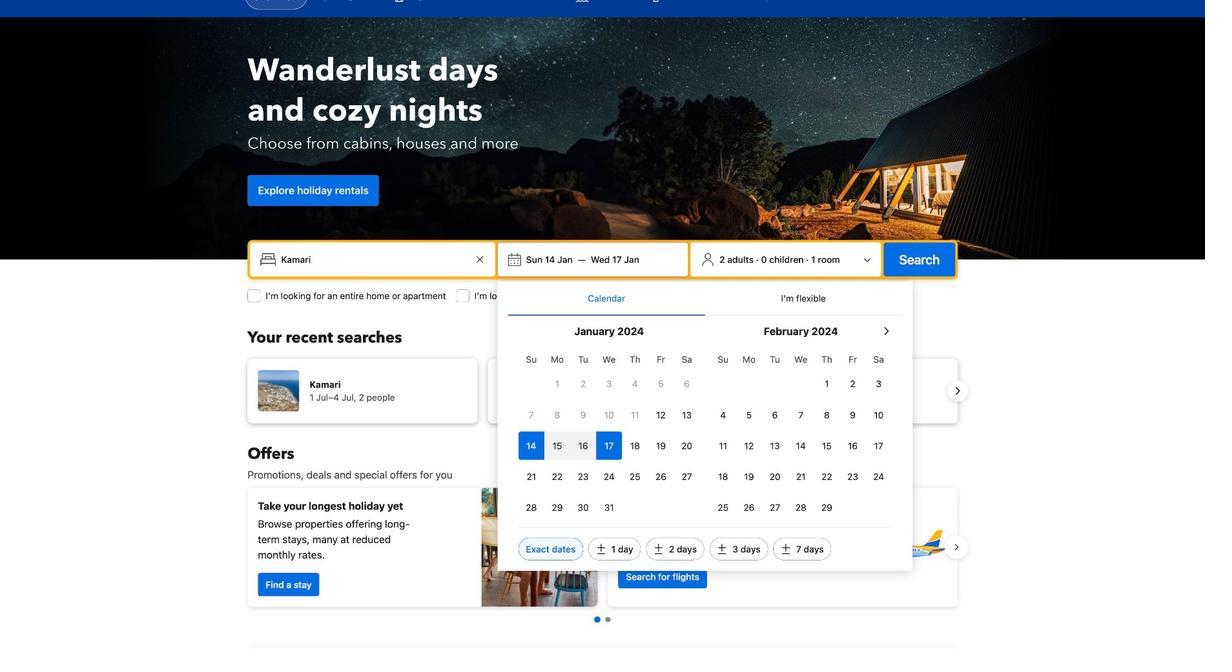 Task type: locate. For each thing, give the bounding box(es) containing it.
29 February 2024 checkbox
[[814, 494, 840, 522]]

0 vertical spatial region
[[237, 354, 969, 429]]

cell down 9 january 2024 "checkbox"
[[570, 429, 596, 460]]

1 January 2024 checkbox
[[544, 370, 570, 398]]

2 cell from the left
[[544, 429, 570, 460]]

13 January 2024 checkbox
[[674, 401, 700, 429]]

1 vertical spatial region
[[237, 483, 969, 612]]

cell
[[519, 429, 544, 460], [544, 429, 570, 460], [570, 429, 596, 460], [596, 429, 622, 460]]

8 February 2024 checkbox
[[814, 401, 840, 429]]

24 January 2024 checkbox
[[596, 463, 622, 491]]

tab list
[[508, 282, 902, 317]]

21 January 2024 checkbox
[[519, 463, 544, 491]]

2 region from the top
[[237, 483, 969, 612]]

15 February 2024 checkbox
[[814, 432, 840, 460]]

1 cell from the left
[[519, 429, 544, 460]]

progress bar
[[595, 617, 611, 623]]

Where are you going? field
[[276, 248, 472, 271]]

cell down 7 january 2024 option
[[519, 429, 544, 460]]

18 February 2024 checkbox
[[710, 463, 736, 491]]

27 January 2024 checkbox
[[674, 463, 700, 491]]

30 January 2024 checkbox
[[570, 494, 596, 522]]

15 January 2024 checkbox
[[544, 432, 570, 460]]

grid
[[519, 347, 700, 522], [710, 347, 892, 522]]

28 January 2024 checkbox
[[519, 494, 544, 522]]

23 January 2024 checkbox
[[570, 463, 596, 491]]

0 horizontal spatial grid
[[519, 347, 700, 522]]

1 grid from the left
[[519, 347, 700, 522]]

cell down 8 january 2024 checkbox
[[544, 429, 570, 460]]

29 January 2024 checkbox
[[544, 494, 570, 522]]

10 January 2024 checkbox
[[596, 401, 622, 429]]

1 horizontal spatial grid
[[710, 347, 892, 522]]

4 cell from the left
[[596, 429, 622, 460]]

25 February 2024 checkbox
[[710, 494, 736, 522]]

14 January 2024 checkbox
[[519, 432, 544, 460]]

1 region from the top
[[237, 354, 969, 429]]

7 January 2024 checkbox
[[519, 401, 544, 429]]

region
[[237, 354, 969, 429], [237, 483, 969, 612]]

23 February 2024 checkbox
[[840, 463, 866, 491]]

2 January 2024 checkbox
[[570, 370, 596, 398]]

4 February 2024 checkbox
[[710, 401, 736, 429]]

24 February 2024 checkbox
[[866, 463, 892, 491]]

26 January 2024 checkbox
[[648, 463, 674, 491]]

take your longest holiday yet image
[[481, 488, 598, 607]]

cell down 10 january 2024 option
[[596, 429, 622, 460]]

next image
[[951, 383, 966, 399]]

fly away to your dream holiday image
[[857, 502, 948, 593]]



Task type: describe. For each thing, give the bounding box(es) containing it.
22 February 2024 checkbox
[[814, 463, 840, 491]]

31 January 2024 checkbox
[[596, 494, 622, 522]]

7 February 2024 checkbox
[[788, 401, 814, 429]]

19 February 2024 checkbox
[[736, 463, 762, 491]]

8 January 2024 checkbox
[[544, 401, 570, 429]]

20 February 2024 checkbox
[[762, 463, 788, 491]]

2 February 2024 checkbox
[[840, 370, 866, 398]]

27 February 2024 checkbox
[[762, 494, 788, 522]]

9 February 2024 checkbox
[[840, 401, 866, 429]]

28 February 2024 checkbox
[[788, 494, 814, 522]]

5 January 2024 checkbox
[[648, 370, 674, 398]]

19 January 2024 checkbox
[[648, 432, 674, 460]]

11 February 2024 checkbox
[[710, 432, 736, 460]]

14 February 2024 checkbox
[[788, 432, 814, 460]]

17 February 2024 checkbox
[[866, 432, 892, 460]]

4 January 2024 checkbox
[[622, 370, 648, 398]]

20 January 2024 checkbox
[[674, 432, 700, 460]]

13 February 2024 checkbox
[[762, 432, 788, 460]]

26 February 2024 checkbox
[[736, 494, 762, 522]]

25 January 2024 checkbox
[[622, 463, 648, 491]]

2 grid from the left
[[710, 347, 892, 522]]

9 January 2024 checkbox
[[570, 401, 596, 429]]

22 January 2024 checkbox
[[544, 463, 570, 491]]

5 February 2024 checkbox
[[736, 401, 762, 429]]

12 February 2024 checkbox
[[736, 432, 762, 460]]

6 February 2024 checkbox
[[762, 401, 788, 429]]

18 January 2024 checkbox
[[622, 432, 648, 460]]

16 January 2024 checkbox
[[570, 432, 596, 460]]

3 cell from the left
[[570, 429, 596, 460]]

3 February 2024 checkbox
[[866, 370, 892, 398]]

3 January 2024 checkbox
[[596, 370, 622, 398]]

16 February 2024 checkbox
[[840, 432, 866, 460]]

10 February 2024 checkbox
[[866, 401, 892, 429]]

1 February 2024 checkbox
[[814, 370, 840, 398]]

11 January 2024 checkbox
[[622, 401, 648, 429]]

12 January 2024 checkbox
[[648, 401, 674, 429]]

21 February 2024 checkbox
[[788, 463, 814, 491]]

17 January 2024 checkbox
[[596, 432, 622, 460]]

6 January 2024 checkbox
[[674, 370, 700, 398]]



Task type: vqa. For each thing, say whether or not it's contained in the screenshot.
7 january 2024 option
yes



